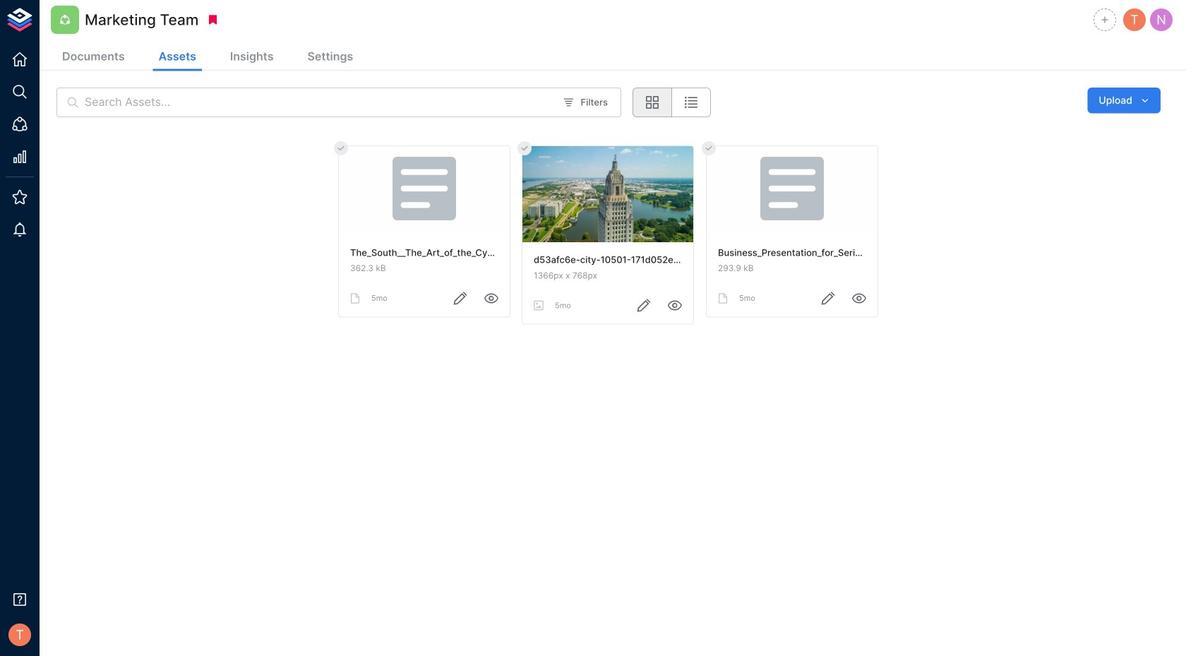 Task type: describe. For each thing, give the bounding box(es) containing it.
remove bookmark image
[[207, 13, 219, 26]]

Search Assets... text field
[[85, 88, 555, 117]]



Task type: vqa. For each thing, say whether or not it's contained in the screenshot.
Remove Bookmark image
yes



Task type: locate. For each thing, give the bounding box(es) containing it.
group
[[633, 88, 711, 117]]



